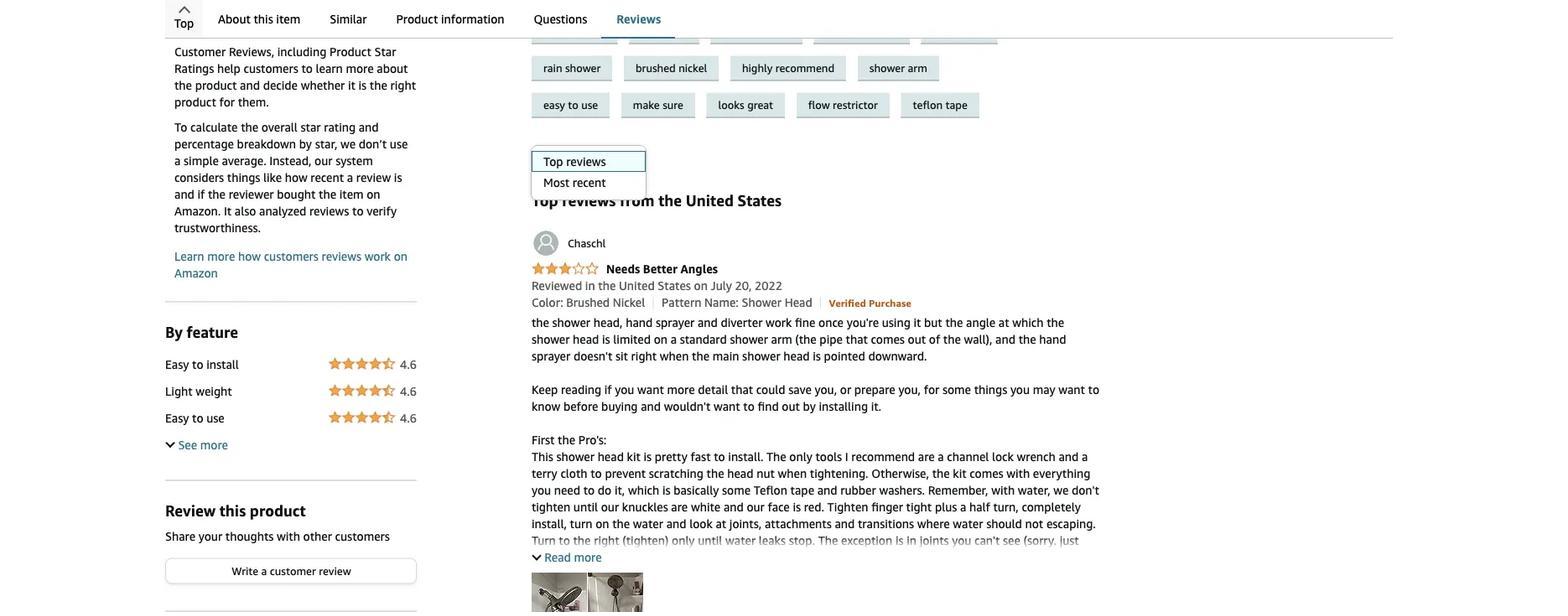Task type: describe. For each thing, give the bounding box(es) containing it.
extender expand image for see more
[[166, 439, 175, 448]]

0 horizontal spatial until
[[574, 501, 598, 515]]

install.
[[728, 450, 764, 464]]

the left angle on the right bottom of the page
[[946, 316, 963, 330]]

customers inside learn more how customers reviews work on amazon
[[264, 250, 319, 263]]

that inside keep reading if you want more detail that could save you, or prepare you, for some things you may want to know before buying and wouldn't want to find out by installing it.
[[731, 383, 754, 397]]

more for learn more how customers reviews work on amazon
[[207, 250, 235, 263]]

customers inside customer reviews, including product star ratings help customers to learn more about the product and decide whether it is the right product for them.
[[244, 62, 298, 75]]

on down angles
[[694, 279, 708, 293]]

1 you, from the left
[[815, 383, 837, 397]]

head down install.
[[728, 467, 754, 481]]

a up 'everything'
[[1082, 450, 1088, 464]]

completely
[[1022, 501, 1081, 515]]

things inside keep reading if you want more detail that could save you, or prepare you, for some things you may want to know before buying and wouldn't want to find out by installing it.
[[975, 383, 1008, 397]]

otherwise,
[[872, 467, 930, 481]]

the right of
[[944, 333, 961, 347]]

0 vertical spatial the
[[767, 450, 787, 464]]

shower down "pressure"
[[870, 62, 905, 75]]

use for easy to use
[[582, 98, 598, 111]]

to up read more dropdown button
[[559, 534, 570, 548]]

1 horizontal spatial flow
[[965, 25, 986, 38]]

is left pretty
[[644, 450, 652, 464]]

shower up the main
[[730, 333, 768, 347]]

top for top reviews
[[539, 149, 554, 160]]

1 horizontal spatial customer
[[270, 565, 316, 578]]

make sure
[[633, 98, 684, 111]]

by inside keep reading if you want more detail that could save you, or prepare you, for some things you may want to know before buying and wouldn't want to find out by installing it.
[[803, 400, 816, 414]]

2 customer image image from the left
[[588, 573, 643, 612]]

you up 'buying'
[[615, 383, 635, 397]]

reviews inside to calculate the overall star rating and percentage breakdown by star, we don't use a simple average. instead, our system considers things like how recent a review is and if the reviewer bought the item on amazon. it also analyzed reviews to verify trustworthiness.
[[310, 204, 349, 218]]

learn
[[175, 250, 204, 263]]

install for easy to install
[[761, 25, 791, 38]]

write
[[232, 565, 259, 578]]

color:
[[532, 296, 563, 310]]

0 vertical spatial kit
[[627, 450, 641, 464]]

needs better angles
[[607, 262, 718, 276]]

wall),
[[964, 333, 993, 347]]

easy for easy to install
[[723, 25, 745, 38]]

how inside to calculate the overall star rating and percentage breakdown by star, we don't use a simple average. instead, our system considers things like how recent a review is and if the reviewer bought the item on amazon. it also analyzed reviews to verify trustworthiness.
[[285, 171, 308, 184]]

product inside customer reviews, including product star ratings help customers to learn more about the product and decide whether it is the right product for them.
[[330, 45, 372, 59]]

water down joints, at the left of page
[[726, 534, 756, 548]]

teflon tape link
[[902, 93, 988, 118]]

diverter inside the in-line, built-in diverter is simple and easy to turn and intuitive. it does have that plastic feel to it, but it is a nice feature and it's helpful. it has three settings: head only, sprayer only, and head/sprayer combo
[[637, 585, 678, 598]]

it.
[[871, 400, 882, 414]]

reading
[[561, 383, 602, 397]]

rain
[[544, 62, 563, 75]]

feel
[[1023, 585, 1043, 598]]

which inside 'first the pro's: this shower head kit is pretty fast to install. the only tools i recommend are a channel lock wrench and a terry cloth to prevent scratching the head nut when tightening. otherwise, the kit comes with everything you need to do it, which is basically some teflon tape and rubber washers. remember, with water, we don't tighten until our knuckles are white and our face is red. tighten finger tight plus a half turn, completely install, turn on the water and look at joints, attachments and transitions where water should not escaping. turn to the right (tighten) only until water leaks stop. the exception is in joints you can't see (sorry. just remember, water leaks are bad, especially when the water doesn't go down a drain)'
[[628, 484, 660, 498]]

the up breakdown
[[241, 120, 259, 134]]

easy to use
[[544, 98, 598, 111]]

2 you, from the left
[[899, 383, 921, 397]]

installing
[[819, 400, 868, 414]]

0 vertical spatial item
[[276, 12, 301, 26]]

standard
[[680, 333, 727, 347]]

work inside the shower head, hand sprayer and diverter work fine once you're using it but the angle at which the shower head is limited on a standard shower arm (the pipe that comes out of the wall), and the hand sprayer doesn't sit right when the main shower head is pointed downward.
[[766, 316, 792, 330]]

the up remember,
[[933, 467, 950, 481]]

0 horizontal spatial feature
[[187, 324, 238, 342]]

and up standard
[[698, 316, 718, 330]]

and down "tighten"
[[835, 518, 855, 531]]

1 horizontal spatial want
[[714, 400, 741, 414]]

escaping.
[[1047, 518, 1096, 531]]

4.6 for install
[[400, 358, 417, 372]]

if inside to calculate the overall star rating and percentage breakdown by star, we don't use a simple average. instead, our system considers things like how recent a review is and if the reviewer bought the item on amazon. it also analyzed reviews to verify trustworthiness.
[[198, 187, 205, 201]]

pipe
[[820, 333, 843, 347]]

this for review
[[220, 502, 246, 520]]

channel
[[948, 450, 989, 464]]

don't
[[1072, 484, 1100, 498]]

and right wall),
[[996, 333, 1016, 347]]

0 vertical spatial sprayer
[[656, 316, 695, 330]]

1 horizontal spatial only
[[790, 450, 813, 464]]

see
[[178, 438, 197, 452]]

don't
[[359, 137, 387, 151]]

right inside the shower head, hand sprayer and diverter work fine once you're using it but the angle at which the shower head is limited on a standard shower arm (the pipe that comes out of the wall), and the hand sprayer doesn't sit right when the main shower head is pointed downward.
[[631, 350, 657, 364]]

it inside to calculate the overall star rating and percentage breakdown by star, we don't use a simple average. instead, our system considers things like how recent a review is and if the reviewer bought the item on amazon. it also analyzed reviews to verify trustworthiness.
[[224, 204, 232, 218]]

1 vertical spatial kit
[[953, 467, 967, 481]]

water down stop.
[[809, 551, 840, 565]]

write a customer review
[[232, 565, 351, 578]]

the down knuckles
[[613, 518, 630, 531]]

a up considers
[[175, 154, 181, 168]]

it inside the in-line, built-in diverter is simple and easy to turn and intuitive. it does have that plastic feel to it, but it is a nice feature and it's helpful. it has three settings: head only, sprayer only, and head/sprayer combo
[[532, 601, 539, 612]]

easy for easy to install
[[165, 358, 189, 372]]

and up has
[[731, 585, 751, 598]]

brushed
[[567, 296, 610, 310]]

is down head,
[[602, 333, 610, 347]]

and inside keep reading if you want more detail that could save you, or prepare you, for some things you may want to know before buying and wouldn't want to find out by installing it.
[[641, 400, 661, 414]]

turn inside 'first the pro's: this shower head kit is pretty fast to install. the only tools i recommend are a channel lock wrench and a terry cloth to prevent scratching the head nut when tightening. otherwise, the kit comes with everything you need to do it, which is basically some teflon tape and rubber washers. remember, with water, we don't tighten until our knuckles are white and our face is red. tighten finger tight plus a half turn, completely install, turn on the water and look at joints, attachments and transitions where water should not escaping. turn to the right (tighten) only until water leaks stop. the exception is in joints you can't see (sorry. just remember, water leaks are bad, especially when the water doesn't go down a drain)'
[[570, 518, 593, 531]]

and up don't
[[359, 120, 379, 134]]

do
[[598, 484, 612, 498]]

down
[[901, 551, 931, 565]]

0 horizontal spatial sprayer
[[532, 350, 571, 364]]

first
[[532, 434, 555, 447]]

0 vertical spatial arm
[[908, 62, 928, 75]]

to up "light weight" on the left bottom of the page
[[192, 358, 204, 372]]

0 horizontal spatial in
[[585, 279, 595, 293]]

if inside keep reading if you want more detail that could save you, or prepare you, for some things you may want to know before buying and wouldn't want to find out by installing it.
[[605, 383, 612, 397]]

a left channel
[[938, 450, 944, 464]]

2 vertical spatial are
[[656, 551, 673, 565]]

to down rain shower "link" on the top of the page
[[568, 98, 579, 111]]

doesn't inside the shower head, hand sprayer and diverter work fine once you're using it but the angle at which the shower head is limited on a standard shower arm (the pipe that comes out of the wall), and the hand sprayer doesn't sit right when the main shower head is pointed downward.
[[574, 350, 613, 364]]

and up amazon.
[[175, 187, 195, 201]]

top reviews most recent
[[544, 155, 606, 190]]

verified purchase
[[829, 298, 912, 309]]

water pressure
[[826, 25, 899, 38]]

great
[[748, 98, 774, 111]]

is up go
[[896, 534, 904, 548]]

more for read more
[[574, 551, 602, 565]]

pro's:
[[579, 434, 607, 447]]

this
[[532, 450, 554, 464]]

0 vertical spatial are
[[919, 450, 935, 464]]

drain)
[[943, 551, 974, 565]]

basically
[[674, 484, 719, 498]]

use for easy to use
[[207, 411, 225, 425]]

joints,
[[730, 518, 762, 531]]

0 vertical spatial product
[[396, 12, 438, 26]]

0 vertical spatial tape
[[946, 98, 968, 111]]

in-
[[555, 585, 569, 598]]

1 horizontal spatial until
[[698, 534, 723, 548]]

1 horizontal spatial leaks
[[759, 534, 786, 548]]

by inside to calculate the overall star rating and percentage breakdown by star, we don't use a simple average. instead, our system considers things like how recent a review is and if the reviewer bought the item on amazon. it also analyzed reviews to verify trustworthiness.
[[299, 137, 312, 151]]

2 horizontal spatial the
[[819, 534, 838, 548]]

and down the have
[[956, 601, 976, 612]]

the down stop.
[[789, 551, 806, 565]]

see more button
[[165, 438, 228, 452]]

is left nice
[[542, 601, 550, 612]]

some inside keep reading if you want more detail that could save you, or prepare you, for some things you may want to know before buying and wouldn't want to find out by installing it.
[[943, 383, 972, 397]]

color: brushed nickel
[[532, 296, 645, 310]]

you up drain) at the right of the page
[[952, 534, 972, 548]]

2 | image from the left
[[821, 298, 821, 309]]

top for top
[[174, 16, 194, 30]]

head up prevent
[[598, 450, 624, 464]]

terry
[[532, 467, 558, 481]]

sprayer
[[884, 601, 925, 612]]

read more button
[[532, 551, 602, 565]]

thoughts
[[226, 530, 274, 544]]

recent inside top reviews most recent
[[573, 176, 606, 190]]

need
[[554, 484, 581, 498]]

work for reviews
[[365, 250, 391, 263]]

calculate
[[190, 120, 238, 134]]

flow restrictor
[[809, 98, 878, 111]]

including
[[278, 45, 327, 59]]

1 horizontal spatial states
[[738, 192, 782, 210]]

2 4.6 from the top
[[400, 385, 417, 398]]

how customer reviews and ratings work
[[179, 18, 391, 32]]

the down color:
[[532, 316, 549, 330]]

the down ratings
[[175, 78, 192, 92]]

2 horizontal spatial our
[[747, 501, 765, 515]]

three
[[746, 601, 774, 612]]

top reviews from the united states
[[532, 192, 782, 210]]

the right from
[[659, 192, 682, 210]]

shower up rain
[[544, 25, 579, 38]]

things inside to calculate the overall star rating and percentage breakdown by star, we don't use a simple average. instead, our system considers things like how recent a review is and if the reviewer bought the item on amazon. it also analyzed reviews to verify trustworthiness.
[[227, 171, 260, 184]]

we inside 'first the pro's: this shower head kit is pretty fast to install. the only tools i recommend are a channel lock wrench and a terry cloth to prevent scratching the head nut when tightening. otherwise, the kit comes with everything you need to do it, which is basically some teflon tape and rubber washers. remember, with water, we don't tighten until our knuckles are white and our face is red. tighten finger tight plus a half turn, completely install, turn on the water and look at joints, attachments and transitions where water should not escaping. turn to the right (tighten) only until water leaks stop. the exception is in joints you can't see (sorry. just remember, water leaks are bad, especially when the water doesn't go down a drain)'
[[1054, 484, 1069, 498]]

helpful.
[[670, 601, 710, 612]]

easy for easy to use
[[165, 411, 189, 425]]

make sure link
[[622, 93, 707, 118]]

1 horizontal spatial it
[[714, 601, 721, 612]]

you left may on the right of the page
[[1011, 383, 1030, 397]]

the down about
[[370, 78, 387, 92]]

easy to install link
[[711, 19, 814, 44]]

the right first at the bottom left of the page
[[558, 434, 576, 447]]

turn inside the in-line, built-in diverter is simple and easy to turn and intuitive. it does have that plastic feel to it, but it is a nice feature and it's helpful. it has three settings: head only, sprayer only, and head/sprayer combo
[[795, 585, 817, 598]]

white
[[691, 501, 721, 515]]

shower inside 'first the pro's: this shower head kit is pretty fast to install. the only tools i recommend are a channel lock wrench and a terry cloth to prevent scratching the head nut when tightening. otherwise, the kit comes with everything you need to do it, which is basically some teflon tape and rubber washers. remember, with water, we don't tighten until our knuckles are white and our face is red. tighten finger tight plus a half turn, completely install, turn on the water and look at joints, attachments and transitions where water should not escaping. turn to the right (tighten) only until water leaks stop. the exception is in joints you can't see (sorry. just remember, water leaks are bad, especially when the water doesn't go down a drain)'
[[557, 450, 595, 464]]

top for top reviews from the united states
[[532, 192, 558, 210]]

a left 'half'
[[961, 501, 967, 515]]

0 vertical spatial hand
[[626, 316, 653, 330]]

1 vertical spatial review
[[319, 565, 351, 578]]

remember,
[[532, 551, 589, 565]]

simple inside the in-line, built-in diverter is simple and easy to turn and intuitive. it does have that plastic feel to it, but it is a nice feature and it's helpful. it has three settings: head only, sprayer only, and head/sprayer combo
[[693, 585, 728, 598]]

our inside to calculate the overall star rating and percentage breakdown by star, we don't use a simple average. instead, our system considers things like how recent a review is and if the reviewer bought the item on amazon. it also analyzed reviews to verify trustworthiness.
[[315, 154, 333, 168]]

highly recommend link
[[731, 56, 858, 81]]

a inside the shower head, hand sprayer and diverter work fine once you're using it but the angle at which the shower head is limited on a standard shower arm (the pipe that comes out of the wall), and the hand sprayer doesn't sit right when the main shower head is pointed downward.
[[671, 333, 677, 347]]

looks great
[[719, 98, 774, 111]]

on inside the shower head, hand sprayer and diverter work fine once you're using it but the angle at which the shower head is limited on a standard shower arm (the pipe that comes out of the wall), and the hand sprayer doesn't sit right when the main shower head is pointed downward.
[[654, 333, 668, 347]]

shower down color:
[[532, 333, 570, 347]]

a down system
[[347, 171, 353, 184]]

1 vertical spatial with
[[992, 484, 1015, 498]]

comes inside the shower head, hand sprayer and diverter work fine once you're using it but the angle at which the shower head is limited on a standard shower arm (the pipe that comes out of the wall), and the hand sprayer doesn't sit right when the main shower head is pointed downward.
[[871, 333, 905, 347]]

0 horizontal spatial want
[[638, 383, 664, 397]]

reviewed
[[532, 279, 582, 293]]

the right wall),
[[1019, 333, 1037, 347]]

1 horizontal spatial hand
[[1040, 333, 1067, 347]]

is up helpful.
[[682, 585, 690, 598]]

rating
[[324, 120, 356, 134]]

top reviews link
[[532, 151, 646, 172]]

for inside customer reviews, including product star ratings help customers to learn more about the product and decide whether it is the right product for them.
[[219, 95, 235, 109]]

water up built-
[[592, 551, 623, 565]]

to up "do"
[[591, 467, 602, 481]]

is down (the
[[813, 350, 821, 364]]

and up the settings:
[[820, 585, 841, 598]]

2 vertical spatial with
[[277, 530, 300, 544]]

1 vertical spatial are
[[671, 501, 688, 515]]

tightening.
[[810, 467, 869, 481]]

to right may on the right of the page
[[1089, 383, 1100, 397]]

whether
[[301, 78, 345, 92]]

half
[[970, 501, 991, 515]]

once
[[819, 316, 844, 330]]

write a customer review link
[[166, 560, 416, 584]]

0 horizontal spatial leaks
[[626, 551, 653, 565]]

easy to install
[[165, 358, 239, 372]]

review inside to calculate the overall star rating and percentage breakdown by star, we don't use a simple average. instead, our system considers things like how recent a review is and if the reviewer bought the item on amazon. it also analyzed reviews to verify trustworthiness.
[[356, 171, 391, 184]]

this for about
[[254, 12, 273, 26]]

to inside to calculate the overall star rating and percentage breakdown by star, we don't use a simple average. instead, our system considers things like how recent a review is and if the reviewer bought the item on amazon. it also analyzed reviews to verify trustworthiness.
[[352, 204, 364, 218]]

the right "bought"
[[319, 187, 336, 201]]

the up read more
[[573, 534, 591, 548]]

more for see more
[[200, 438, 228, 452]]

you down terry
[[532, 484, 551, 498]]

1 vertical spatial product
[[175, 95, 216, 109]]

it, inside 'first the pro's: this shower head kit is pretty fast to install. the only tools i recommend are a channel lock wrench and a terry cloth to prevent scratching the head nut when tightening. otherwise, the kit comes with everything you need to do it, which is basically some teflon tape and rubber washers. remember, with water, we don't tighten until our knuckles are white and our face is red. tighten finger tight plus a half turn, completely install, turn on the water and look at joints, attachments and transitions where water should not escaping. turn to the right (tighten) only until water leaks stop. the exception is in joints you can't see (sorry. just remember, water leaks are bad, especially when the water doesn't go down a drain)'
[[615, 484, 625, 498]]

the down needs at the top of the page
[[598, 279, 616, 293]]

and up joints, at the left of page
[[724, 501, 744, 515]]

reviews inside top reviews most recent
[[567, 155, 606, 169]]

angles
[[681, 262, 718, 276]]

0 horizontal spatial united
[[619, 279, 655, 293]]

bought
[[277, 187, 316, 201]]

2 vertical spatial product
[[250, 502, 306, 520]]

and down tightening. on the right
[[818, 484, 838, 498]]

out inside the shower head, hand sprayer and diverter work fine once you're using it but the angle at which the shower head is limited on a standard shower arm (the pipe that comes out of the wall), and the hand sprayer doesn't sit right when the main shower head is pointed downward.
[[908, 333, 926, 347]]

to right 'feel' at bottom right
[[1046, 585, 1058, 598]]

look
[[690, 518, 713, 531]]

nut
[[757, 467, 775, 481]]

handheld link
[[629, 19, 711, 44]]

questions
[[534, 12, 587, 26]]

1 horizontal spatial our
[[601, 501, 619, 515]]

head up rain shower "link" on the top of the page
[[582, 25, 606, 38]]

but inside the in-line, built-in diverter is simple and easy to turn and intuitive. it does have that plastic feel to it, but it is a nice feature and it's helpful. it has three settings: head only, sprayer only, and head/sprayer combo
[[1074, 585, 1092, 598]]

similar
[[330, 12, 367, 26]]

to inside customer reviews, including product star ratings help customers to learn more about the product and decide whether it is the right product for them.
[[302, 62, 313, 75]]

most recent link
[[532, 172, 646, 193]]

diverter inside the shower head, hand sprayer and diverter work fine once you're using it but the angle at which the shower head is limited on a standard shower arm (the pipe that comes out of the wall), and the hand sprayer doesn't sit right when the main shower head is pointed downward.
[[721, 316, 763, 330]]

main
[[713, 350, 740, 364]]

pointed
[[824, 350, 866, 364]]

purchase
[[869, 298, 912, 309]]

which inside the shower head, hand sprayer and diverter work fine once you're using it but the angle at which the shower head is limited on a standard shower arm (the pipe that comes out of the wall), and the hand sprayer doesn't sit right when the main shower head is pointed downward.
[[1013, 316, 1044, 330]]

find
[[758, 400, 779, 414]]

better
[[643, 262, 678, 276]]

head down head,
[[573, 333, 599, 347]]

about
[[218, 12, 251, 26]]

we inside to calculate the overall star rating and percentage breakdown by star, we don't use a simple average. instead, our system considers things like how recent a review is and if the reviewer bought the item on amazon. it also analyzed reviews to verify trustworthiness.
[[341, 137, 356, 151]]

is down scratching
[[663, 484, 671, 498]]

and up 'everything'
[[1059, 450, 1079, 464]]

water flow
[[934, 25, 986, 38]]

product information
[[396, 12, 505, 26]]

to right fast
[[714, 450, 725, 464]]

1 vertical spatial it
[[893, 585, 901, 598]]

keep
[[532, 383, 558, 397]]

2 horizontal spatial want
[[1059, 383, 1086, 397]]

on inside to calculate the overall star rating and percentage breakdown by star, we don't use a simple average. instead, our system considers things like how recent a review is and if the reviewer bought the item on amazon. it also analyzed reviews to verify trustworthiness.
[[367, 187, 381, 201]]



Task type: vqa. For each thing, say whether or not it's contained in the screenshot.
First The Pro'S: This Shower Head Kit Is Pretty Fast To Install. The Only Tools I Recommend Are A Channel Lock Wrench And A Terry Cloth To Prevent Scratching The Head Nut When Tightening. Otherwise, The Kit Comes With Everything You Need To Do It, Which Is Basically Some Teflon Tape And Rubber Washers. Remember, With Water, We Don'T Tighten Until Our Knuckles Are White And Our Face Is Red. Tighten Finger Tight Plus A Half Turn, Completely Install, Turn On The Water And Look At Joints, Attachments And Transitions Where Water Should Not Escaping. Turn To The Right (Tighten) Only Until Water Leaks Stop. The Exception Is In Joints You Can'T See (Sorry. Just Remember, Water Leaks Are Bad, Especially When The Water Doesn'T Go Down A Drain) at the bottom of page
yes



Task type: locate. For each thing, give the bounding box(es) containing it.
highly
[[742, 62, 773, 75]]

2 easy from the top
[[165, 411, 189, 425]]

4.6 for use
[[400, 411, 417, 425]]

water up shower arm link at the right top of page
[[934, 25, 962, 38]]

does
[[904, 585, 929, 598]]

1 horizontal spatial this
[[254, 12, 273, 26]]

at inside 'first the pro's: this shower head kit is pretty fast to install. the only tools i recommend are a channel lock wrench and a terry cloth to prevent scratching the head nut when tightening. otherwise, the kit comes with everything you need to do it, which is basically some teflon tape and rubber washers. remember, with water, we don't tighten until our knuckles are white and our face is red. tighten finger tight plus a half turn, completely install, turn on the water and look at joints, attachments and transitions where water should not escaping. turn to the right (tighten) only until water leaks stop. the exception is in joints you can't see (sorry. just remember, water leaks are bad, especially when the water doesn't go down a drain)'
[[716, 518, 727, 531]]

0 vertical spatial extender expand image
[[166, 439, 175, 448]]

1 vertical spatial install
[[207, 358, 239, 372]]

at inside the shower head, hand sprayer and diverter work fine once you're using it but the angle at which the shower head is limited on a standard shower arm (the pipe that comes out of the wall), and the hand sprayer doesn't sit right when the main shower head is pointed downward.
[[999, 316, 1010, 330]]

pretty
[[655, 450, 688, 464]]

1 vertical spatial if
[[605, 383, 612, 397]]

1 easy from the top
[[165, 358, 189, 372]]

brushed nickel link
[[624, 56, 731, 81]]

only, down the have
[[928, 601, 953, 612]]

some inside 'first the pro's: this shower head kit is pretty fast to install. the only tools i recommend are a channel lock wrench and a terry cloth to prevent scratching the head nut when tightening. otherwise, the kit comes with everything you need to do it, which is basically some teflon tape and rubber washers. remember, with water, we don't tighten until our knuckles are white and our face is red. tighten finger tight plus a half turn, completely install, turn on the water and look at joints, attachments and transitions where water should not escaping. turn to the right (tighten) only until water leaks stop. the exception is in joints you can't see (sorry. just remember, water leaks are bad, especially when the water doesn't go down a drain)'
[[722, 484, 751, 498]]

on up verify
[[367, 187, 381, 201]]

a inside the in-line, built-in diverter is simple and easy to turn and intuitive. it does have that plastic feel to it, but it is a nice feature and it's helpful. it has three settings: head only, sprayer only, and head/sprayer combo
[[554, 601, 560, 612]]

read more
[[545, 551, 602, 565]]

customer image image
[[532, 573, 587, 612], [588, 573, 643, 612]]

0 horizontal spatial states
[[658, 279, 691, 293]]

is up verify
[[394, 171, 402, 184]]

0 vertical spatial it
[[348, 78, 356, 92]]

0 horizontal spatial which
[[628, 484, 660, 498]]

1 | image from the left
[[653, 298, 654, 309]]

review down the other
[[319, 565, 351, 578]]

reviews inside learn more how customers reviews work on amazon
[[322, 250, 362, 263]]

right inside customer reviews, including product star ratings help customers to learn more about the product and decide whether it is the right product for them.
[[391, 78, 416, 92]]

rain shower link
[[532, 56, 624, 81]]

it
[[224, 204, 232, 218], [893, 585, 901, 598], [714, 601, 721, 612]]

that inside the shower head, hand sprayer and diverter work fine once you're using it but the angle at which the shower head is limited on a standard shower arm (the pipe that comes out of the wall), and the hand sprayer doesn't sit right when the main shower head is pointed downward.
[[846, 333, 868, 347]]

it inside customer reviews, including product star ratings help customers to learn more about the product and decide whether it is the right product for them.
[[348, 78, 356, 92]]

light weight
[[165, 385, 232, 398]]

diverter up it's at the bottom left of the page
[[637, 585, 678, 598]]

and inside dropdown button
[[302, 18, 322, 32]]

easy up highly
[[723, 25, 745, 38]]

turn
[[532, 534, 556, 548]]

transitions
[[858, 518, 915, 531]]

1 horizontal spatial head
[[825, 601, 853, 612]]

trustworthiness.
[[175, 221, 261, 235]]

1 only, from the left
[[856, 601, 881, 612]]

0 vertical spatial but
[[925, 316, 943, 330]]

(tighten)
[[623, 534, 669, 548]]

more inside keep reading if you want more detail that could save you, or prepare you, for some things you may want to know before buying and wouldn't want to find out by installing it.
[[667, 383, 695, 397]]

to
[[175, 120, 187, 134]]

1 vertical spatial sprayer
[[532, 350, 571, 364]]

water flow link
[[922, 19, 1006, 44]]

0 horizontal spatial head
[[785, 296, 813, 310]]

0 vertical spatial for
[[219, 95, 235, 109]]

recent inside to calculate the overall star rating and percentage breakdown by star, we don't use a simple average. instead, our system considers things like how recent a review is and if the reviewer bought the item on amazon. it also analyzed reviews to verify trustworthiness.
[[311, 171, 344, 184]]

washers.
[[880, 484, 925, 498]]

if down considers
[[198, 187, 205, 201]]

extender expand image inside read more dropdown button
[[532, 552, 542, 561]]

0 vertical spatial doesn't
[[574, 350, 613, 364]]

1 vertical spatial we
[[1054, 484, 1069, 498]]

in up the color: brushed nickel
[[585, 279, 595, 293]]

1 horizontal spatial by
[[803, 400, 816, 414]]

0 vertical spatial product
[[195, 78, 237, 92]]

in up down
[[907, 534, 917, 548]]

work inside dropdown button
[[365, 18, 391, 32]]

lock
[[992, 450, 1014, 464]]

2 vertical spatial in
[[624, 585, 634, 598]]

1 customer image image from the left
[[532, 573, 587, 612]]

buying
[[602, 400, 638, 414]]

2 horizontal spatial use
[[582, 98, 598, 111]]

0 horizontal spatial it,
[[615, 484, 625, 498]]

want right may on the right of the page
[[1059, 383, 1086, 397]]

it,
[[615, 484, 625, 498], [1061, 585, 1071, 598]]

recommend up otherwise,
[[852, 450, 915, 464]]

1 horizontal spatial which
[[1013, 316, 1044, 330]]

the down standard
[[692, 350, 710, 364]]

easy for easy to use
[[544, 98, 565, 111]]

with left the other
[[277, 530, 300, 544]]

line,
[[569, 585, 592, 598]]

3 4.6 from the top
[[400, 411, 417, 425]]

kit up remember,
[[953, 467, 967, 481]]

the left in-
[[532, 585, 552, 598]]

comes
[[871, 333, 905, 347], [970, 467, 1004, 481]]

first the pro's: this shower head kit is pretty fast to install. the only tools i recommend are a channel lock wrench and a terry cloth to prevent scratching the head nut when tightening. otherwise, the kit comes with everything you need to do it, which is basically some teflon tape and rubber washers. remember, with water, we don't tighten until our knuckles are white and our face is red. tighten finger tight plus a half turn, completely install, turn on the water and look at joints, attachments and transitions where water should not escaping. turn to the right (tighten) only until water leaks stop. the exception is in joints you can't see (sorry. just remember, water leaks are bad, especially when the water doesn't go down a drain)
[[532, 434, 1100, 565]]

know
[[532, 400, 561, 414]]

top inside top reviews most recent
[[544, 155, 563, 169]]

customers down analyzed
[[264, 250, 319, 263]]

how
[[179, 18, 203, 32]]

with up turn,
[[992, 484, 1015, 498]]

some
[[943, 383, 972, 397], [722, 484, 751, 498]]

how
[[285, 171, 308, 184], [238, 250, 261, 263]]

install for easy to install
[[207, 358, 239, 372]]

easy inside easy to install link
[[723, 25, 745, 38]]

top reviews option
[[531, 151, 646, 172]]

shower inside "link"
[[565, 62, 601, 75]]

flow up "teflon tape" link
[[965, 25, 986, 38]]

simple up helpful.
[[693, 585, 728, 598]]

0 horizontal spatial review
[[319, 565, 351, 578]]

information
[[441, 12, 505, 26]]

looks great link
[[707, 93, 797, 118]]

other
[[303, 530, 332, 544]]

and left look
[[667, 518, 687, 531]]

use right don't
[[390, 137, 408, 151]]

to left "do"
[[584, 484, 595, 498]]

0 horizontal spatial you,
[[815, 383, 837, 397]]

1 vertical spatial how
[[238, 250, 261, 263]]

1 horizontal spatial it,
[[1061, 585, 1071, 598]]

product up star
[[396, 12, 438, 26]]

1 horizontal spatial comes
[[970, 467, 1004, 481]]

1 vertical spatial turn
[[795, 585, 817, 598]]

1 horizontal spatial things
[[975, 383, 1008, 397]]

fine
[[795, 316, 816, 330]]

head/sprayer
[[979, 601, 1050, 612]]

item inside to calculate the overall star rating and percentage breakdown by star, we don't use a simple average. instead, our system considers things like how recent a review is and if the reviewer bought the item on amazon. it also analyzed reviews to verify trustworthiness.
[[340, 187, 364, 201]]

rain shower
[[544, 62, 601, 75]]

1 horizontal spatial how
[[285, 171, 308, 184]]

top for top reviews most recent
[[544, 155, 563, 169]]

product up to
[[175, 95, 216, 109]]

work left fine
[[766, 316, 792, 330]]

0 vertical spatial recommend
[[776, 62, 835, 75]]

work up star
[[365, 18, 391, 32]]

install up weight at the bottom
[[207, 358, 239, 372]]

states
[[738, 192, 782, 210], [658, 279, 691, 293]]

extender expand image inside see more dropdown button
[[166, 439, 175, 448]]

to up highly
[[748, 25, 758, 38]]

head up fine
[[785, 296, 813, 310]]

the up may on the right of the page
[[1047, 316, 1065, 330]]

more inside customer reviews, including product star ratings help customers to learn more about the product and decide whether it is the right product for them.
[[346, 62, 374, 75]]

when down standard
[[660, 350, 689, 364]]

recommend inside 'first the pro's: this shower head kit is pretty fast to install. the only tools i recommend are a channel lock wrench and a terry cloth to prevent scratching the head nut when tightening. otherwise, the kit comes with everything you need to do it, which is basically some teflon tape and rubber washers. remember, with water, we don't tighten until our knuckles are white and our face is red. tighten finger tight plus a half turn, completely install, turn on the water and look at joints, attachments and transitions where water should not escaping. turn to the right (tighten) only until water leaks stop. the exception is in joints you can't see (sorry. just remember, water leaks are bad, especially when the water doesn't go down a drain)'
[[852, 450, 915, 464]]

0 horizontal spatial product
[[330, 45, 372, 59]]

2 horizontal spatial easy
[[754, 585, 777, 598]]

stop.
[[789, 534, 815, 548]]

1 vertical spatial item
[[340, 187, 364, 201]]

extender expand image for read more
[[532, 552, 542, 561]]

want down detail
[[714, 400, 741, 414]]

breakdown
[[237, 137, 296, 151]]

1 vertical spatial when
[[778, 467, 807, 481]]

shower arm link
[[858, 56, 948, 81]]

customer inside dropdown button
[[206, 18, 256, 32]]

item up including
[[276, 12, 301, 26]]

shower arm
[[870, 62, 928, 75]]

0 horizontal spatial flow
[[809, 98, 830, 111]]

1 vertical spatial simple
[[693, 585, 728, 598]]

for inside keep reading if you want more detail that could save you, or prepare you, for some things you may want to know before buying and wouldn't want to find out by installing it.
[[924, 383, 940, 397]]

2 horizontal spatial right
[[631, 350, 657, 364]]

the inside the in-line, built-in diverter is simple and easy to turn and intuitive. it does have that plastic feel to it, but it is a nice feature and it's helpful. it has three settings: head only, sprayer only, and head/sprayer combo
[[532, 585, 552, 598]]

1 horizontal spatial out
[[908, 333, 926, 347]]

1 horizontal spatial install
[[761, 25, 791, 38]]

product up share your thoughts with other customers
[[250, 502, 306, 520]]

amazon.
[[175, 204, 221, 218]]

0 vertical spatial install
[[761, 25, 791, 38]]

shower head
[[544, 25, 606, 38]]

has
[[724, 601, 743, 612]]

1 horizontal spatial that
[[846, 333, 868, 347]]

install up "highly recommend"
[[761, 25, 791, 38]]

0 vertical spatial by
[[299, 137, 312, 151]]

1 horizontal spatial | image
[[821, 298, 821, 309]]

2 horizontal spatial in
[[907, 534, 917, 548]]

(the
[[796, 333, 817, 347]]

1 horizontal spatial some
[[943, 383, 972, 397]]

1 horizontal spatial arm
[[908, 62, 928, 75]]

sure
[[663, 98, 684, 111]]

is inside to calculate the overall star rating and percentage breakdown by star, we don't use a simple average. instead, our system considers things like how recent a review is and if the reviewer bought the item on amazon. it also analyzed reviews to verify trustworthiness.
[[394, 171, 402, 184]]

are up otherwise,
[[919, 450, 935, 464]]

easy inside easy to use link
[[544, 98, 565, 111]]

and
[[302, 18, 322, 32], [240, 78, 260, 92], [359, 120, 379, 134], [175, 187, 195, 201], [698, 316, 718, 330], [996, 333, 1016, 347], [641, 400, 661, 414], [1059, 450, 1079, 464], [818, 484, 838, 498], [724, 501, 744, 515], [667, 518, 687, 531], [835, 518, 855, 531], [731, 585, 751, 598], [820, 585, 841, 598], [629, 601, 649, 612], [956, 601, 976, 612]]

turn,
[[994, 501, 1019, 515]]

head down (the
[[784, 350, 810, 364]]

install,
[[532, 518, 567, 531]]

list box
[[531, 151, 646, 193]]

water left "pressure"
[[826, 25, 854, 38]]

customer
[[175, 45, 226, 59]]

settings:
[[777, 601, 822, 612]]

2 vertical spatial the
[[532, 585, 552, 598]]

leaks down (tighten)
[[626, 551, 653, 565]]

reviewer
[[229, 187, 274, 201]]

right inside 'first the pro's: this shower head kit is pretty fast to install. the only tools i recommend are a channel lock wrench and a terry cloth to prevent scratching the head nut when tightening. otherwise, the kit comes with everything you need to do it, which is basically some teflon tape and rubber washers. remember, with water, we don't tighten until our knuckles are white and our face is red. tighten finger tight plus a half turn, completely install, turn on the water and look at joints, attachments and transitions where water should not escaping. turn to the right (tighten) only until water leaks stop. the exception is in joints you can't see (sorry. just remember, water leaks are bad, especially when the water doesn't go down a drain)'
[[594, 534, 620, 548]]

is inside customer reviews, including product star ratings help customers to learn more about the product and decide whether it is the right product for them.
[[359, 78, 367, 92]]

some down wall),
[[943, 383, 972, 397]]

red.
[[804, 501, 825, 515]]

comes down lock
[[970, 467, 1004, 481]]

restrictor
[[833, 98, 878, 111]]

want up 'buying'
[[638, 383, 664, 397]]

it up sprayer
[[893, 585, 901, 598]]

to up the settings:
[[780, 585, 792, 598]]

0 vertical spatial head
[[785, 296, 813, 310]]

4.6
[[400, 358, 417, 372], [400, 385, 417, 398], [400, 411, 417, 425]]

0 vertical spatial comes
[[871, 333, 905, 347]]

the right stop.
[[819, 534, 838, 548]]

flow restrictor link
[[797, 93, 902, 118]]

easy up light
[[165, 358, 189, 372]]

0 horizontal spatial use
[[207, 411, 225, 425]]

pattern name: shower head
[[662, 296, 813, 310]]

using
[[882, 316, 911, 330]]

needs better angles link
[[532, 262, 718, 278]]

arm inside the shower head, hand sprayer and diverter work fine once you're using it but the angle at which the shower head is limited on a standard shower arm (the pipe that comes out of the wall), and the hand sprayer doesn't sit right when the main shower head is pointed downward.
[[771, 333, 793, 347]]

more inside learn more how customers reviews work on amazon
[[207, 250, 235, 263]]

1 vertical spatial it,
[[1061, 585, 1071, 598]]

from
[[620, 192, 655, 210]]

customer
[[206, 18, 256, 32], [270, 565, 316, 578]]

1 horizontal spatial in
[[624, 585, 634, 598]]

reviews inside dropdown button
[[259, 18, 298, 32]]

1 vertical spatial comes
[[970, 467, 1004, 481]]

it left also
[[224, 204, 232, 218]]

0 vertical spatial right
[[391, 78, 416, 92]]

review this product
[[165, 502, 306, 520]]

customer image image right nice
[[588, 573, 643, 612]]

by feature
[[165, 324, 238, 342]]

2 vertical spatial when
[[756, 551, 786, 565]]

water down 'half'
[[953, 518, 984, 531]]

to down "light weight" on the left bottom of the page
[[192, 411, 204, 425]]

0 horizontal spatial doesn't
[[574, 350, 613, 364]]

0 vertical spatial simple
[[184, 154, 219, 168]]

0 vertical spatial united
[[686, 192, 734, 210]]

2 vertical spatial 4.6
[[400, 411, 417, 425]]

especially
[[702, 551, 753, 565]]

you
[[615, 383, 635, 397], [1011, 383, 1030, 397], [532, 484, 551, 498], [952, 534, 972, 548]]

0 horizontal spatial turn
[[570, 518, 593, 531]]

0 horizontal spatial kit
[[627, 450, 641, 464]]

right up read more
[[594, 534, 620, 548]]

1 vertical spatial use
[[390, 137, 408, 151]]

use inside to calculate the overall star rating and percentage breakdown by star, we don't use a simple average. instead, our system considers things like how recent a review is and if the reviewer bought the item on amazon. it also analyzed reviews to verify trustworthiness.
[[390, 137, 408, 151]]

0 horizontal spatial only
[[672, 534, 695, 548]]

it inside the shower head, hand sprayer and diverter work fine once you're using it but the angle at which the shower head is limited on a standard shower arm (the pipe that comes out of the wall), and the hand sprayer doesn't sit right when the main shower head is pointed downward.
[[914, 316, 922, 330]]

0 horizontal spatial that
[[731, 383, 754, 397]]

1 vertical spatial in
[[907, 534, 917, 548]]

ratings
[[175, 62, 214, 75]]

that left could
[[731, 383, 754, 397]]

when inside the shower head, hand sprayer and diverter work fine once you're using it but the angle at which the shower head is limited on a standard shower arm (the pipe that comes out of the wall), and the hand sprayer doesn't sit right when the main shower head is pointed downward.
[[660, 350, 689, 364]]

1 horizontal spatial right
[[594, 534, 620, 548]]

the down considers
[[208, 187, 226, 201]]

considers
[[175, 171, 224, 184]]

to down including
[[302, 62, 313, 75]]

the down fast
[[707, 467, 725, 481]]

0 horizontal spatial recommend
[[776, 62, 835, 75]]

sprayer down pattern
[[656, 316, 695, 330]]

in inside the in-line, built-in diverter is simple and easy to turn and intuitive. it does have that plastic feel to it, but it is a nice feature and it's helpful. it has three settings: head only, sprayer only, and head/sprayer combo
[[624, 585, 634, 598]]

1 vertical spatial product
[[330, 45, 372, 59]]

but inside the shower head, hand sprayer and diverter work fine once you're using it but the angle at which the shower head is limited on a standard shower arm (the pipe that comes out of the wall), and the hand sprayer doesn't sit right when the main shower head is pointed downward.
[[925, 316, 943, 330]]

head down "intuitive." on the bottom
[[825, 601, 853, 612]]

the
[[175, 78, 192, 92], [370, 78, 387, 92], [241, 120, 259, 134], [208, 187, 226, 201], [319, 187, 336, 201], [659, 192, 682, 210], [598, 279, 616, 293], [532, 316, 549, 330], [946, 316, 963, 330], [1047, 316, 1065, 330], [944, 333, 961, 347], [1019, 333, 1037, 347], [692, 350, 710, 364], [558, 434, 576, 447], [707, 467, 725, 481], [933, 467, 950, 481], [613, 518, 630, 531], [573, 534, 591, 548], [789, 551, 806, 565]]

simple inside to calculate the overall star rating and percentage breakdown by star, we don't use a simple average. instead, our system considers things like how recent a review is and if the reviewer bought the item on amazon. it also analyzed reviews to verify trustworthiness.
[[184, 154, 219, 168]]

easy inside the in-line, built-in diverter is simple and easy to turn and intuitive. it does have that plastic feel to it, but it is a nice feature and it's helpful. it has three settings: head only, sprayer only, and head/sprayer combo
[[754, 585, 777, 598]]

handheld
[[641, 25, 688, 38]]

tighten
[[532, 501, 571, 515]]

to left 'find'
[[744, 400, 755, 414]]

united up nickel
[[619, 279, 655, 293]]

shower up could
[[743, 350, 781, 364]]

on inside 'first the pro's: this shower head kit is pretty fast to install. the only tools i recommend are a channel lock wrench and a terry cloth to prevent scratching the head nut when tightening. otherwise, the kit comes with everything you need to do it, which is basically some teflon tape and rubber washers. remember, with water, we don't tighten until our knuckles are white and our face is red. tighten finger tight plus a half turn, completely install, turn on the water and look at joints, attachments and transitions where water should not escaping. turn to the right (tighten) only until water leaks stop. the exception is in joints you can't see (sorry. just remember, water leaks are bad, especially when the water doesn't go down a drain)'
[[596, 518, 610, 531]]

1 horizontal spatial review
[[356, 171, 391, 184]]

customer image image down remember,
[[532, 573, 587, 612]]

2 horizontal spatial that
[[960, 585, 982, 598]]

1 vertical spatial head
[[825, 601, 853, 612]]

1 horizontal spatial product
[[396, 12, 438, 26]]

flow left the restrictor
[[809, 98, 830, 111]]

customers up the decide
[[244, 62, 298, 75]]

use down weight at the bottom
[[207, 411, 225, 425]]

only,
[[856, 601, 881, 612], [928, 601, 953, 612]]

0 vertical spatial customers
[[244, 62, 298, 75]]

it left nice
[[532, 601, 539, 612]]

dropdown image
[[632, 151, 640, 158]]

on inside learn more how customers reviews work on amazon
[[394, 250, 408, 263]]

2 only, from the left
[[928, 601, 953, 612]]

item
[[276, 12, 301, 26], [340, 187, 364, 201]]

and inside customer reviews, including product star ratings help customers to learn more about the product and decide whether it is the right product for them.
[[240, 78, 260, 92]]

by
[[165, 324, 183, 342]]

1 vertical spatial hand
[[1040, 333, 1067, 347]]

install
[[761, 25, 791, 38], [207, 358, 239, 372]]

product
[[396, 12, 438, 26], [330, 45, 372, 59]]

2 vertical spatial customers
[[335, 530, 390, 544]]

head
[[785, 296, 813, 310], [825, 601, 853, 612]]

your
[[199, 530, 222, 544]]

intuitive.
[[844, 585, 890, 598]]

work inside learn more how customers reviews work on amazon
[[365, 250, 391, 263]]

shower down brushed
[[553, 316, 591, 330]]

tape inside 'first the pro's: this shower head kit is pretty fast to install. the only tools i recommend are a channel lock wrench and a terry cloth to prevent scratching the head nut when tightening. otherwise, the kit comes with everything you need to do it, which is basically some teflon tape and rubber washers. remember, with water, we don't tighten until our knuckles are white and our face is red. tighten finger tight plus a half turn, completely install, turn on the water and look at joints, attachments and transitions where water should not escaping. turn to the right (tighten) only until water leaks stop. the exception is in joints you can't see (sorry. just remember, water leaks are bad, especially when the water doesn't go down a drain)'
[[791, 484, 815, 498]]

out
[[908, 333, 926, 347], [782, 400, 800, 414]]

0 vertical spatial feature
[[187, 324, 238, 342]]

shower
[[544, 25, 579, 38], [565, 62, 601, 75], [870, 62, 905, 75], [553, 316, 591, 330], [532, 333, 570, 347], [730, 333, 768, 347], [743, 350, 781, 364], [557, 450, 595, 464]]

1 horizontal spatial feature
[[587, 601, 626, 612]]

customer up reviews,
[[206, 18, 256, 32]]

if up 'buying'
[[605, 383, 612, 397]]

is up attachments
[[793, 501, 801, 515]]

it, inside the in-line, built-in diverter is simple and easy to turn and intuitive. it does have that plastic feel to it, but it is a nice feature and it's helpful. it has three settings: head only, sprayer only, and head/sprayer combo
[[1061, 585, 1071, 598]]

1 vertical spatial right
[[631, 350, 657, 364]]

our
[[315, 154, 333, 168], [601, 501, 619, 515], [747, 501, 765, 515]]

a down joints
[[934, 551, 940, 565]]

| image
[[653, 298, 654, 309], [821, 298, 821, 309]]

some left teflon
[[722, 484, 751, 498]]

it's
[[652, 601, 667, 612]]

out inside keep reading if you want more detail that could save you, or prepare you, for some things you may want to know before buying and wouldn't want to find out by installing it.
[[782, 400, 800, 414]]

star
[[301, 120, 321, 134]]

1 vertical spatial but
[[1074, 585, 1092, 598]]

list box containing top reviews
[[531, 151, 646, 193]]

that inside the in-line, built-in diverter is simple and easy to turn and intuitive. it does have that plastic feel to it, but it is a nice feature and it's helpful. it has three settings: head only, sprayer only, and head/sprayer combo
[[960, 585, 982, 598]]

customer down share your thoughts with other customers
[[270, 565, 316, 578]]

1 4.6 from the top
[[400, 358, 417, 372]]

in inside 'first the pro's: this shower head kit is pretty fast to install. the only tools i recommend are a channel lock wrench and a terry cloth to prevent scratching the head nut when tightening. otherwise, the kit comes with everything you need to do it, which is basically some teflon tape and rubber washers. remember, with water, we don't tighten until our knuckles are white and our face is red. tighten finger tight plus a half turn, completely install, turn on the water and look at joints, attachments and transitions where water should not escaping. turn to the right (tighten) only until water leaks stop. the exception is in joints you can't see (sorry. just remember, water leaks are bad, especially when the water doesn't go down a drain)'
[[907, 534, 917, 548]]

0 vertical spatial how
[[285, 171, 308, 184]]

teflon tape
[[913, 98, 968, 111]]

should
[[987, 518, 1023, 531]]

0 horizontal spatial recent
[[311, 171, 344, 184]]

0 vertical spatial easy
[[165, 358, 189, 372]]

pattern
[[662, 296, 702, 310]]

we up system
[[341, 137, 356, 151]]

doesn't inside 'first the pro's: this shower head kit is pretty fast to install. the only tools i recommend are a channel lock wrench and a terry cloth to prevent scratching the head nut when tightening. otherwise, the kit comes with everything you need to do it, which is basically some teflon tape and rubber washers. remember, with water, we don't tighten until our knuckles are white and our face is red. tighten finger tight plus a half turn, completely install, turn on the water and look at joints, attachments and transitions where water should not escaping. turn to the right (tighten) only until water leaks stop. the exception is in joints you can't see (sorry. just remember, water leaks are bad, especially when the water doesn't go down a drain)'
[[843, 551, 882, 565]]

0 horizontal spatial for
[[219, 95, 235, 109]]

0 horizontal spatial arm
[[771, 333, 793, 347]]

0 horizontal spatial it
[[348, 78, 356, 92]]

extender expand image
[[166, 439, 175, 448], [532, 552, 542, 561]]

how inside learn more how customers reviews work on amazon
[[238, 250, 261, 263]]

tight
[[907, 501, 932, 515]]

customers
[[244, 62, 298, 75], [264, 250, 319, 263], [335, 530, 390, 544]]

head inside the in-line, built-in diverter is simple and easy to turn and intuitive. it does have that plastic feel to it, but it is a nice feature and it's helpful. it has three settings: head only, sprayer only, and head/sprayer combo
[[825, 601, 853, 612]]

a right write
[[261, 565, 267, 578]]

comes inside 'first the pro's: this shower head kit is pretty fast to install. the only tools i recommend are a channel lock wrench and a terry cloth to prevent scratching the head nut when tightening. otherwise, the kit comes with everything you need to do it, which is basically some teflon tape and rubber washers. remember, with water, we don't tighten until our knuckles are white and our face is red. tighten finger tight plus a half turn, completely install, turn on the water and look at joints, attachments and transitions where water should not escaping. turn to the right (tighten) only until water leaks stop. the exception is in joints you can't see (sorry. just remember, water leaks are bad, especially when the water doesn't go down a drain)'
[[970, 467, 1004, 481]]

product down help
[[195, 78, 237, 92]]

hand up "limited"
[[626, 316, 653, 330]]

which up knuckles
[[628, 484, 660, 498]]

water up (tighten)
[[633, 518, 664, 531]]

0 horizontal spatial easy
[[544, 98, 565, 111]]

and left it's at the bottom left of the page
[[629, 601, 649, 612]]

0 vertical spatial diverter
[[721, 316, 763, 330]]

and right 'buying'
[[641, 400, 661, 414]]

feature inside the in-line, built-in diverter is simple and easy to turn and intuitive. it does have that plastic feel to it, but it is a nice feature and it's helpful. it has three settings: head only, sprayer only, and head/sprayer combo
[[587, 601, 626, 612]]

work for ratings
[[365, 18, 391, 32]]

this up thoughts
[[220, 502, 246, 520]]

0 vertical spatial with
[[1007, 467, 1030, 481]]

review
[[356, 171, 391, 184], [319, 565, 351, 578]]

analyzed
[[259, 204, 306, 218]]



